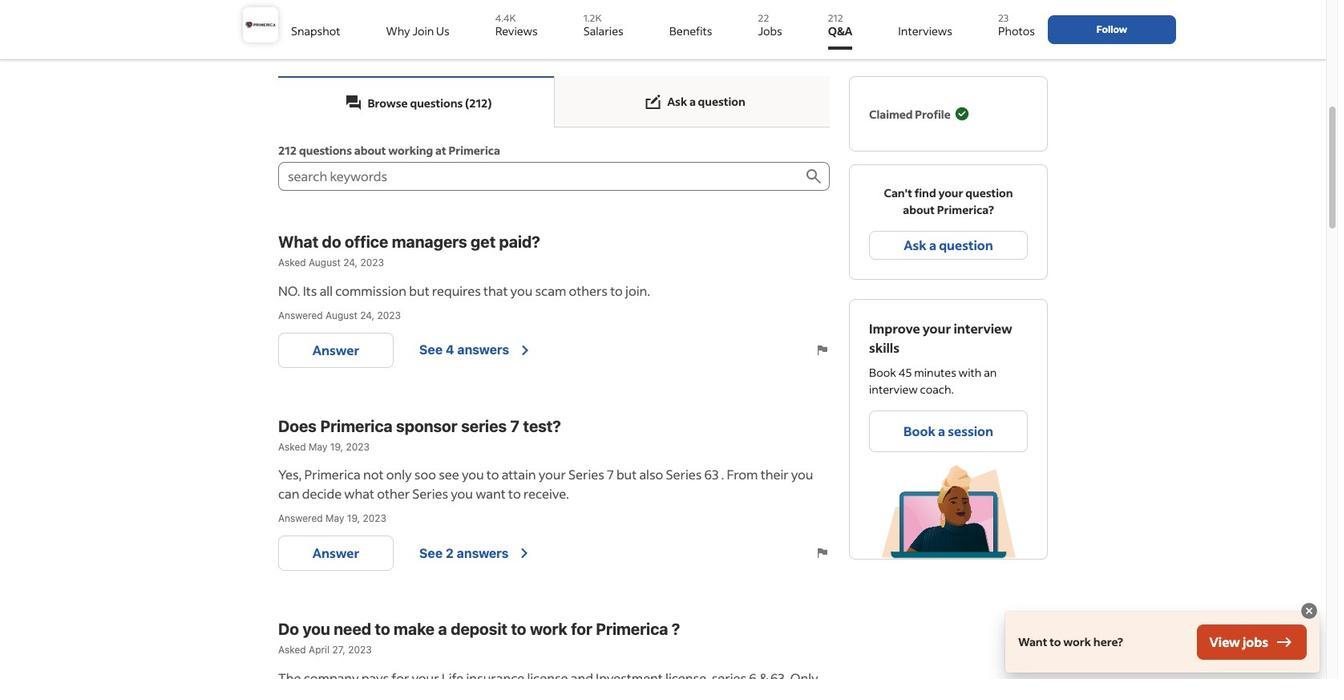Task type: describe. For each thing, give the bounding box(es) containing it.
you right their
[[791, 466, 814, 483]]

but inside the yes, primerica not only soo see you to attain your series 7 but also series 63 . from their you can decide what other series you want to receive.
[[617, 466, 637, 483]]

asked for what do office managers get paid?
[[278, 257, 306, 269]]

interviews link
[[899, 6, 953, 50]]

interview inside book 45 minutes with an interview coach.
[[869, 382, 918, 397]]

test?
[[523, 417, 561, 435]]

need
[[334, 620, 371, 639]]

scam
[[535, 282, 566, 299]]

for
[[571, 620, 593, 639]]

profile
[[915, 106, 951, 122]]

here?
[[1094, 634, 1123, 650]]

to right the deposit
[[511, 620, 527, 639]]

4.4k reviews
[[495, 12, 538, 38]]

answered for does
[[278, 513, 323, 525]]

report image
[[816, 546, 830, 561]]

browse questions (212)
[[368, 95, 492, 110]]

does primerica sponsor series 7 test? link
[[278, 414, 830, 438]]

question inside button
[[939, 237, 993, 253]]

to right "want"
[[1050, 634, 1061, 650]]

1 horizontal spatial work
[[1064, 634, 1092, 650]]

1.2k
[[584, 12, 602, 24]]

reviews
[[495, 23, 538, 38]]

to down attain
[[508, 486, 521, 502]]

why join us
[[386, 23, 450, 38]]

find
[[915, 185, 936, 201]]

want to work here?
[[1019, 634, 1123, 650]]

1 vertical spatial may
[[326, 513, 344, 525]]

question inside can't find your question about primerica?
[[966, 185, 1013, 201]]

27,
[[332, 644, 345, 656]]

your inside can't find your question about primerica?
[[939, 185, 964, 201]]

answers for managers
[[457, 343, 509, 357]]

see 4 answers
[[419, 343, 509, 357]]

ask a question inside page sections tab list
[[667, 94, 746, 109]]

ask inside page sections tab list
[[667, 94, 687, 109]]

you down see in the bottom of the page
[[451, 486, 473, 502]]

us
[[436, 23, 450, 38]]

primerica inside 212 questions about working at primerica alert
[[449, 143, 500, 158]]

yes,
[[278, 466, 302, 483]]

(212)
[[465, 95, 492, 110]]

212 questions about working at primerica
[[278, 143, 500, 158]]

answer for do
[[313, 341, 360, 358]]

see more
[[278, 11, 335, 28]]

why
[[386, 23, 410, 38]]

book 45 minutes with an interview coach.
[[869, 365, 997, 397]]

soo
[[415, 466, 436, 483]]

sponsor
[[396, 417, 458, 435]]

see more button
[[278, 2, 335, 38]]

23
[[998, 12, 1009, 24]]

from
[[727, 466, 758, 483]]

answered august 24, 2023
[[278, 309, 401, 321]]

4
[[446, 343, 454, 357]]

question inside page sections tab list
[[698, 94, 746, 109]]

coach.
[[920, 382, 954, 397]]

april
[[309, 644, 330, 656]]

view
[[1210, 634, 1241, 650]]

at
[[436, 143, 446, 158]]

do you need to make a deposit to work for primerica ? link
[[278, 618, 830, 642]]

book a session
[[904, 423, 994, 440]]

working
[[388, 143, 433, 158]]

no. its all commission but requires that you scam others to join.
[[278, 282, 650, 299]]

attain
[[502, 466, 536, 483]]

primerica?
[[937, 202, 994, 217]]

interviews
[[899, 23, 953, 38]]

what do office managers get paid? asked august 24, 2023
[[278, 233, 540, 269]]

do
[[278, 620, 299, 639]]

2023 down commission
[[377, 309, 401, 321]]

.
[[721, 466, 725, 483]]

a inside button
[[929, 237, 937, 253]]

improve your interview skills
[[869, 320, 1013, 356]]

4.4k
[[495, 12, 516, 24]]

to right need
[[375, 620, 390, 639]]

photos
[[998, 23, 1035, 38]]

212 q&a
[[828, 12, 853, 38]]

august inside what do office managers get paid? asked august 24, 2023
[[309, 257, 341, 269]]

decide
[[302, 486, 342, 502]]

23 photos
[[998, 12, 1035, 38]]

1 vertical spatial 24,
[[360, 309, 375, 321]]

primerica inside does primerica sponsor series 7 test? asked may 19, 2023
[[320, 417, 393, 435]]

that
[[484, 282, 508, 299]]

want
[[476, 486, 506, 502]]

why join us link
[[386, 6, 450, 50]]

questions for browse
[[410, 95, 463, 110]]

all
[[320, 282, 333, 299]]

24, inside what do office managers get paid? asked august 24, 2023
[[343, 257, 358, 269]]

paid?
[[499, 233, 540, 251]]

page sections tab list
[[278, 76, 830, 128]]

report image
[[816, 343, 830, 357]]

join
[[413, 23, 434, 38]]

follow button
[[1048, 15, 1177, 44]]

yes, primerica not only soo see you to attain your series 7 but also series 63 . from their you can decide what other series you want to receive.
[[278, 466, 814, 502]]

to left join.
[[610, 282, 623, 299]]

1.2k salaries
[[584, 12, 624, 38]]

primerica inside do you need to make a deposit to work for primerica ? asked april 27, 2023
[[596, 620, 668, 639]]

office
[[345, 233, 388, 251]]

claimed
[[869, 106, 913, 122]]

an
[[984, 365, 997, 380]]

?
[[672, 620, 680, 639]]

2023 inside do you need to make a deposit to work for primerica ? asked april 27, 2023
[[348, 644, 372, 656]]

answer link for do
[[278, 333, 394, 368]]

1 vertical spatial 19,
[[347, 513, 360, 525]]

book for book a session
[[904, 423, 936, 440]]

claimed profile
[[869, 106, 951, 122]]

1 vertical spatial august
[[326, 309, 358, 321]]

no.
[[278, 282, 300, 299]]



Task type: locate. For each thing, give the bounding box(es) containing it.
0 horizontal spatial 7
[[510, 417, 520, 435]]

answer link down answered may 19, 2023
[[278, 536, 394, 571]]

see left the 2
[[419, 546, 443, 561]]

ask down the benefits
[[667, 94, 687, 109]]

2023 inside what do office managers get paid? asked august 24, 2023
[[360, 257, 384, 269]]

q&a
[[828, 23, 853, 38]]

ask a question down the benefits
[[667, 94, 746, 109]]

asked inside does primerica sponsor series 7 test? asked may 19, 2023
[[278, 441, 306, 453]]

what
[[344, 486, 375, 502]]

212 inside 212 questions about working at primerica alert
[[278, 143, 297, 158]]

snapshot
[[291, 23, 340, 38]]

but
[[409, 282, 430, 299], [617, 466, 637, 483]]

0 horizontal spatial ask a question
[[667, 94, 746, 109]]

managers
[[392, 233, 467, 251]]

your right improve
[[923, 320, 951, 337]]

ask a question inside button
[[904, 237, 993, 253]]

book down coach.
[[904, 423, 936, 440]]

0 horizontal spatial but
[[409, 282, 430, 299]]

series down soo on the bottom left of page
[[412, 486, 448, 502]]

claimed profile button
[[869, 96, 970, 132]]

0 horizontal spatial book
[[869, 365, 897, 380]]

primerica inside the yes, primerica not only soo see you to attain your series 7 but also series 63 . from their you can decide what other series you want to receive.
[[304, 466, 361, 483]]

skills
[[869, 339, 900, 356]]

your up primerica?
[[939, 185, 964, 201]]

2 answer from the top
[[313, 545, 360, 562]]

see 2 answers
[[419, 546, 509, 561]]

2 vertical spatial your
[[539, 466, 566, 483]]

to up want
[[487, 466, 499, 483]]

does
[[278, 417, 317, 435]]

0 horizontal spatial ask
[[667, 94, 687, 109]]

benefits link
[[669, 6, 713, 50]]

212 for 212 questions about working at primerica
[[278, 143, 297, 158]]

interview up an
[[954, 320, 1013, 337]]

0 vertical spatial book
[[869, 365, 897, 380]]

work left here?
[[1064, 634, 1092, 650]]

can't find your question about primerica?
[[884, 185, 1013, 217]]

1 vertical spatial answered
[[278, 513, 323, 525]]

2 vertical spatial see
[[419, 546, 443, 561]]

1 horizontal spatial 24,
[[360, 309, 375, 321]]

do you need to make a deposit to work for primerica ? asked april 27, 2023
[[278, 620, 680, 656]]

questions
[[410, 95, 463, 110], [299, 143, 352, 158]]

2 asked from the top
[[278, 441, 306, 453]]

other
[[377, 486, 410, 502]]

their
[[761, 466, 789, 483]]

asked down do
[[278, 644, 306, 656]]

2023
[[360, 257, 384, 269], [377, 309, 401, 321], [346, 441, 370, 453], [363, 513, 387, 525], [348, 644, 372, 656]]

1 horizontal spatial but
[[617, 466, 637, 483]]

19,
[[330, 441, 343, 453], [347, 513, 360, 525]]

answered down the can
[[278, 513, 323, 525]]

45
[[899, 365, 912, 380]]

your inside the yes, primerica not only soo see you to attain your series 7 but also series 63 . from their you can decide what other series you want to receive.
[[539, 466, 566, 483]]

questions inside page sections tab list
[[410, 95, 463, 110]]

primerica right at
[[449, 143, 500, 158]]

0 vertical spatial may
[[309, 441, 328, 453]]

0 vertical spatial interview
[[954, 320, 1013, 337]]

answer for primerica
[[313, 545, 360, 562]]

questions inside alert
[[299, 143, 352, 158]]

1 horizontal spatial series
[[569, 466, 605, 483]]

1 vertical spatial questions
[[299, 143, 352, 158]]

1 horizontal spatial ask
[[904, 237, 927, 253]]

1 vertical spatial answer
[[313, 545, 360, 562]]

asked inside what do office managers get paid? asked august 24, 2023
[[278, 257, 306, 269]]

answer link
[[278, 333, 394, 368], [278, 536, 394, 571]]

see 4 answers link
[[394, 331, 567, 369]]

2 vertical spatial asked
[[278, 644, 306, 656]]

book inside book 45 minutes with an interview coach.
[[869, 365, 897, 380]]

0 horizontal spatial work
[[530, 620, 568, 639]]

2023 right 27,
[[348, 644, 372, 656]]

august down the all
[[326, 309, 358, 321]]

but left requires
[[409, 282, 430, 299]]

1 vertical spatial ask
[[904, 237, 927, 253]]

0 vertical spatial answers
[[457, 343, 509, 357]]

asked down what
[[278, 257, 306, 269]]

2 horizontal spatial series
[[666, 466, 702, 483]]

ask a question down primerica?
[[904, 237, 993, 253]]

series up receive.
[[569, 466, 605, 483]]

2023 down what
[[363, 513, 387, 525]]

3 asked from the top
[[278, 644, 306, 656]]

212 for 212 q&a
[[828, 12, 843, 24]]

a right make
[[438, 620, 447, 639]]

0 vertical spatial about
[[354, 143, 386, 158]]

about
[[354, 143, 386, 158], [903, 202, 935, 217]]

0 vertical spatial 24,
[[343, 257, 358, 269]]

your inside the improve your interview skills
[[923, 320, 951, 337]]

0 vertical spatial questions
[[410, 95, 463, 110]]

1 vertical spatial 7
[[607, 466, 614, 483]]

24, down office
[[343, 257, 358, 269]]

answer down answered may 19, 2023
[[313, 545, 360, 562]]

book left 45
[[869, 365, 897, 380]]

ask inside button
[[904, 237, 927, 253]]

1 vertical spatial but
[[617, 466, 637, 483]]

primerica
[[449, 143, 500, 158], [320, 417, 393, 435], [304, 466, 361, 483], [596, 620, 668, 639]]

1 vertical spatial book
[[904, 423, 936, 440]]

0 vertical spatial august
[[309, 257, 341, 269]]

212 inside '212 q&a'
[[828, 12, 843, 24]]

24, down commission
[[360, 309, 375, 321]]

212 questions about working at primerica alert
[[278, 142, 830, 159]]

you right see in the bottom of the page
[[462, 466, 484, 483]]

answer down answered august 24, 2023
[[313, 341, 360, 358]]

0 vertical spatial 19,
[[330, 441, 343, 453]]

212
[[828, 12, 843, 24], [278, 143, 297, 158]]

you inside do you need to make a deposit to work for primerica ? asked april 27, 2023
[[303, 620, 330, 639]]

do
[[322, 233, 341, 251]]

you right that
[[511, 282, 533, 299]]

work inside do you need to make a deposit to work for primerica ? asked april 27, 2023
[[530, 620, 568, 639]]

answers right the 2
[[457, 546, 509, 561]]

2023 up not
[[346, 441, 370, 453]]

1 vertical spatial asked
[[278, 441, 306, 453]]

jobs
[[758, 23, 783, 38]]

may down does
[[309, 441, 328, 453]]

questions for 212
[[299, 143, 352, 158]]

2023 inside does primerica sponsor series 7 test? asked may 19, 2023
[[346, 441, 370, 453]]

0 vertical spatial 7
[[510, 417, 520, 435]]

1 horizontal spatial ask a question
[[904, 237, 993, 253]]

deposit
[[451, 620, 508, 639]]

22
[[758, 12, 769, 24]]

7 left also
[[607, 466, 614, 483]]

may down decide
[[326, 513, 344, 525]]

ask a question button
[[869, 231, 1028, 260]]

1 answered from the top
[[278, 309, 323, 321]]

a left the session
[[938, 423, 946, 440]]

primerica up not
[[320, 417, 393, 435]]

close image
[[1300, 602, 1319, 621]]

august down 'do'
[[309, 257, 341, 269]]

get
[[471, 233, 496, 251]]

answers for series
[[457, 546, 509, 561]]

answer link down answered august 24, 2023
[[278, 333, 394, 368]]

0 horizontal spatial 24,
[[343, 257, 358, 269]]

can't
[[884, 185, 913, 201]]

interview
[[954, 320, 1013, 337], [869, 382, 918, 397]]

make
[[394, 620, 435, 639]]

answers right 4
[[457, 343, 509, 357]]

you up april
[[303, 620, 330, 639]]

1 horizontal spatial book
[[904, 423, 936, 440]]

1 horizontal spatial 212
[[828, 12, 843, 24]]

interview down 45
[[869, 382, 918, 397]]

0 horizontal spatial questions
[[299, 143, 352, 158]]

answers
[[457, 343, 509, 357], [457, 546, 509, 561]]

view jobs
[[1210, 634, 1269, 650]]

a inside tab list
[[690, 94, 696, 109]]

19, down what
[[347, 513, 360, 525]]

ask a question link
[[554, 76, 830, 128]]

jobs
[[1243, 634, 1269, 650]]

a
[[690, 94, 696, 109], [929, 237, 937, 253], [938, 423, 946, 440], [438, 620, 447, 639]]

search keywords field
[[278, 162, 804, 191]]

1 vertical spatial your
[[923, 320, 951, 337]]

1 vertical spatial 212
[[278, 143, 297, 158]]

book a session link
[[869, 411, 1028, 452]]

see left more
[[278, 11, 301, 28]]

0 vertical spatial answered
[[278, 309, 323, 321]]

1 vertical spatial interview
[[869, 382, 918, 397]]

1 horizontal spatial interview
[[954, 320, 1013, 337]]

2 vertical spatial question
[[939, 237, 993, 253]]

follow
[[1097, 23, 1128, 35]]

0 vertical spatial 212
[[828, 12, 843, 24]]

browse
[[368, 95, 408, 110]]

answered for what
[[278, 309, 323, 321]]

0 vertical spatial but
[[409, 282, 430, 299]]

1 asked from the top
[[278, 257, 306, 269]]

what do office managers get paid? link
[[278, 230, 830, 254]]

ask a question
[[667, 94, 746, 109], [904, 237, 993, 253]]

your up receive.
[[539, 466, 566, 483]]

answered down its
[[278, 309, 323, 321]]

0 horizontal spatial 212
[[278, 143, 297, 158]]

asked
[[278, 257, 306, 269], [278, 441, 306, 453], [278, 644, 306, 656]]

improve
[[869, 320, 920, 337]]

1 horizontal spatial about
[[903, 202, 935, 217]]

see
[[439, 466, 459, 483]]

may
[[309, 441, 328, 453], [326, 513, 344, 525]]

does primerica sponsor series 7 test? asked may 19, 2023
[[278, 417, 561, 453]]

0 vertical spatial see
[[278, 11, 301, 28]]

1 vertical spatial ask a question
[[904, 237, 993, 253]]

requires
[[432, 282, 481, 299]]

but left also
[[617, 466, 637, 483]]

7 inside does primerica sponsor series 7 test? asked may 19, 2023
[[510, 417, 520, 435]]

salaries
[[584, 23, 624, 38]]

august
[[309, 257, 341, 269], [326, 309, 358, 321]]

0 vertical spatial your
[[939, 185, 964, 201]]

ask down find
[[904, 237, 927, 253]]

may inside does primerica sponsor series 7 test? asked may 19, 2023
[[309, 441, 328, 453]]

asked for does primerica sponsor series 7 test?
[[278, 441, 306, 453]]

not
[[363, 466, 384, 483]]

2 answered from the top
[[278, 513, 323, 525]]

0 horizontal spatial interview
[[869, 382, 918, 397]]

with
[[959, 365, 982, 380]]

session
[[948, 423, 994, 440]]

question down the benefits
[[698, 94, 746, 109]]

2 answer link from the top
[[278, 536, 394, 571]]

0 vertical spatial answer link
[[278, 333, 394, 368]]

primerica left "?"
[[596, 620, 668, 639]]

what
[[278, 233, 319, 251]]

0 vertical spatial asked
[[278, 257, 306, 269]]

your
[[939, 185, 964, 201], [923, 320, 951, 337], [539, 466, 566, 483]]

primerica up decide
[[304, 466, 361, 483]]

minutes
[[914, 365, 957, 380]]

0 vertical spatial ask
[[667, 94, 687, 109]]

19, up decide
[[330, 441, 343, 453]]

about down find
[[903, 202, 935, 217]]

1 answer from the top
[[313, 341, 360, 358]]

24,
[[343, 257, 358, 269], [360, 309, 375, 321]]

0 horizontal spatial about
[[354, 143, 386, 158]]

7 left test?
[[510, 417, 520, 435]]

receive.
[[524, 486, 569, 502]]

snapshot link
[[291, 6, 340, 50]]

answered
[[278, 309, 323, 321], [278, 513, 323, 525]]

1 horizontal spatial questions
[[410, 95, 463, 110]]

work left for
[[530, 620, 568, 639]]

interview inside the improve your interview skills
[[954, 320, 1013, 337]]

series left the 63
[[666, 466, 702, 483]]

others
[[569, 282, 608, 299]]

more
[[303, 11, 335, 28]]

see left 4
[[419, 343, 443, 357]]

1 vertical spatial question
[[966, 185, 1013, 201]]

question up primerica?
[[966, 185, 1013, 201]]

its
[[303, 282, 317, 299]]

answer link for primerica
[[278, 536, 394, 571]]

question down primerica?
[[939, 237, 993, 253]]

about inside alert
[[354, 143, 386, 158]]

about left working
[[354, 143, 386, 158]]

0 vertical spatial ask a question
[[667, 94, 746, 109]]

1 vertical spatial answers
[[457, 546, 509, 561]]

19, inside does primerica sponsor series 7 test? asked may 19, 2023
[[330, 441, 343, 453]]

1 vertical spatial about
[[903, 202, 935, 217]]

1 horizontal spatial 19,
[[347, 513, 360, 525]]

0 horizontal spatial 19,
[[330, 441, 343, 453]]

22 jobs
[[758, 12, 783, 38]]

want
[[1019, 634, 1048, 650]]

only
[[386, 466, 412, 483]]

1 vertical spatial see
[[419, 343, 443, 357]]

0 horizontal spatial series
[[412, 486, 448, 502]]

see inside button
[[278, 11, 301, 28]]

7 inside the yes, primerica not only soo see you to attain your series 7 but also series 63 . from their you can decide what other series you want to receive.
[[607, 466, 614, 483]]

join.
[[626, 282, 650, 299]]

about inside can't find your question about primerica?
[[903, 202, 935, 217]]

2023 down office
[[360, 257, 384, 269]]

book for book 45 minutes with an interview coach.
[[869, 365, 897, 380]]

see for primerica
[[419, 546, 443, 561]]

0 vertical spatial question
[[698, 94, 746, 109]]

answered may 19, 2023
[[278, 513, 387, 525]]

1 vertical spatial answer link
[[278, 536, 394, 571]]

1 horizontal spatial 7
[[607, 466, 614, 483]]

a inside do you need to make a deposit to work for primerica ? asked april 27, 2023
[[438, 620, 447, 639]]

browse questions (212) link
[[278, 76, 554, 128]]

asked down does
[[278, 441, 306, 453]]

1 answer link from the top
[[278, 333, 394, 368]]

a down can't find your question about primerica?
[[929, 237, 937, 253]]

a down the benefits
[[690, 94, 696, 109]]

0 vertical spatial answer
[[313, 341, 360, 358]]

asked inside do you need to make a deposit to work for primerica ? asked april 27, 2023
[[278, 644, 306, 656]]

see for do
[[419, 343, 443, 357]]



Task type: vqa. For each thing, say whether or not it's contained in the screenshot.


